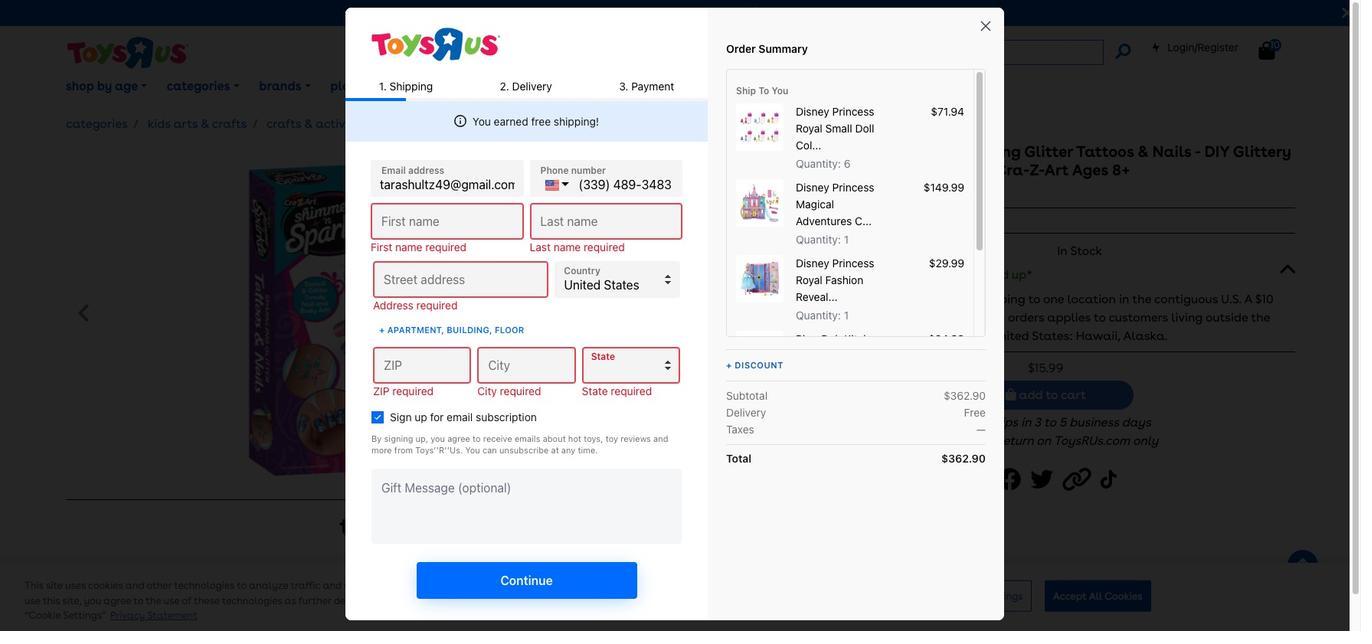Task type: describe. For each thing, give the bounding box(es) containing it.
to right agree
[[134, 595, 143, 607]]

on inside '*offer applies to standard shipping to one location in the contiguous u.s. a $10 shipping surcharge on domestic orders applies to customers living outside the contiguous united states: hawaii, alaska.'
[[935, 310, 949, 325]]

kids
[[148, 116, 171, 131]]

to left analyze
[[237, 580, 247, 592]]

create a pinterest pin for shimmer 'n sparkle: sparkling glitter tattoos & nails - diy glittery nail & body art creations, cra-z-art ages 8+ image
[[967, 463, 994, 497]]

copy a link to shimmer 'n sparkle: sparkling glitter tattoos & nails - diy glittery nail & body art creations, cra-z-art ages 8+ image
[[1063, 463, 1096, 497]]

further
[[299, 595, 331, 607]]

and right sites on the bottom left of the page
[[608, 580, 627, 592]]

you
[[503, 595, 520, 607]]

living
[[1172, 310, 1203, 325]]

$15.99
[[1028, 361, 1064, 375]]

2-player laser tag handtank starter set with lights and sound effects image
[[661, 563, 724, 631]]

8+
[[1113, 161, 1131, 179]]

the inside this site uses cookies and other technologies to analyze traffic and use, personalize content and ads, and improve our sites and services. by continuing to use this site, you agree to the use of these technologies as further described in our privacy statement. you can manage your preferences by clicking "cookie settings"
[[146, 595, 161, 607]]

and left the 'use,'
[[323, 580, 342, 592]]

art right "'n"
[[887, 161, 911, 179]]

settings
[[984, 590, 1024, 602]]

crafts & activities link
[[267, 116, 369, 131]]

sparkling
[[948, 143, 1021, 161]]

statement
[[147, 610, 198, 622]]

:
[[835, 187, 838, 202]]

ages
[[1073, 161, 1109, 179]]

world of super mario nintendo 2.5" deluxe toad house playset image
[[479, 563, 542, 631]]

brand : cra-z-art link
[[797, 185, 899, 204]]

closeout! monopoly travel world tour board game image
[[298, 563, 360, 631]]

glitter
[[1025, 143, 1073, 161]]

toys
[[447, 512, 500, 542]]

in
[[1058, 244, 1068, 258]]

1 cookies from the left
[[944, 590, 982, 602]]

personalize
[[365, 580, 420, 592]]

free
[[806, 267, 830, 282]]

& up : on the top of page
[[832, 161, 842, 179]]

close button image
[[1343, 5, 1353, 21]]

in inside '*offer applies to standard shipping to one location in the contiguous u.s. a $10 shipping surcharge on domestic orders applies to customers living outside the contiguous united states: hawaii, alaska.'
[[1120, 292, 1130, 306]]

categories link
[[66, 116, 128, 131]]

content
[[423, 580, 459, 592]]

days
[[1122, 415, 1151, 430]]

$49
[[962, 267, 983, 282]]

toys r us image
[[66, 36, 189, 70]]

categories
[[66, 116, 128, 131]]

1 horizontal spatial the
[[1133, 292, 1152, 306]]

add to cart button
[[958, 381, 1134, 410]]

kids arts & crafts
[[148, 116, 247, 131]]

share a link to shimmer 'n sparkle: sparkling glitter tattoos & nails - diy glittery nail & body art creations, cra-z-art ages 8+ on twitter image
[[1031, 463, 1058, 497]]

your
[[585, 595, 606, 607]]

shimmer 'n sparkle: sparkling glitter tattoos & nails - diy glittery nail & body art creations, cra-z-art ages 8+ image number null image
[[247, 143, 592, 487]]

and up agree
[[125, 580, 144, 592]]

a
[[1245, 292, 1253, 306]]

trending
[[340, 512, 441, 542]]

"cookie
[[25, 610, 61, 622]]

1 horizontal spatial our
[[567, 580, 582, 592]]

return
[[999, 434, 1034, 448]]

united
[[991, 329, 1029, 343]]

shipping
[[833, 267, 883, 282]]

and up you
[[505, 580, 524, 592]]

orders inside '*offer applies to standard shipping to one location in the contiguous u.s. a $10 shipping surcharge on domestic orders applies to customers living outside the contiguous united states: hawaii, alaska.'
[[1008, 310, 1045, 325]]

email sign-up
[[387, 79, 468, 93]]

can
[[522, 595, 540, 607]]

& right arts
[[201, 116, 209, 131]]

hawaii,
[[1076, 329, 1121, 343]]

0 vertical spatial contiguous
[[1155, 292, 1219, 306]]

1 horizontal spatial applies
[[1048, 310, 1091, 325]]

nail
[[797, 161, 828, 179]]

stock
[[1071, 244, 1103, 258]]

2 crafts from the left
[[267, 116, 301, 131]]

2 cookies from the left
[[1105, 590, 1143, 602]]

cookies settings button
[[935, 580, 1032, 612]]

glittery
[[1234, 143, 1292, 161]]

cookies settings
[[944, 590, 1024, 602]]

to up surcharge
[[903, 292, 915, 306]]

free
[[551, 5, 580, 20]]

0 horizontal spatial privacy
[[110, 610, 145, 622]]

by
[[671, 580, 683, 592]]

share shimmer 'n sparkle: sparkling glitter tattoos & nails - diy glittery nail & body art creations, cra-z-art ages 8+ on facebook image
[[999, 463, 1026, 497]]

to up hawaii,
[[1094, 310, 1106, 325]]

login/register
[[1168, 41, 1239, 54]]

domestic
[[952, 310, 1006, 325]]

shimmer 'n sparkle: sparkling glitter tattoos & nails - diy glittery nail & body art creations, cra-z-art ages 8+ brand : cra-z-art write a review
[[797, 143, 1292, 227]]

1 vertical spatial z-
[[868, 187, 880, 202]]

national geographic light up air rockets image
[[116, 563, 179, 631]]

location
[[1068, 292, 1116, 306]]

free shipping for orders over $49! link
[[551, 5, 779, 20]]

uses
[[65, 580, 86, 592]]

sparkle:
[[882, 143, 945, 161]]

only
[[1133, 434, 1159, 448]]

by
[[666, 595, 678, 607]]

statement.
[[448, 595, 500, 607]]

these
[[194, 595, 220, 607]]

cookies
[[88, 580, 123, 592]]

add to cart
[[1017, 388, 1086, 402]]

& left activities
[[304, 116, 313, 131]]

email sign-up link
[[377, 68, 478, 106]]

email sign-up menu bar
[[56, 60, 1362, 113]]

agree
[[104, 595, 131, 607]]

this
[[25, 580, 44, 592]]

tattoos
[[1077, 143, 1135, 161]]

for
[[980, 434, 996, 448]]

analyze
[[249, 580, 288, 592]]

activities
[[316, 116, 369, 131]]

write a review button
[[895, 213, 973, 227]]

ads,
[[483, 580, 503, 592]]

-
[[1195, 143, 1201, 161]]

clicking
[[680, 595, 716, 607]]

to inside button
[[1046, 388, 1058, 402]]

all
[[904, 267, 920, 282]]

trending toys
[[340, 512, 500, 542]]



Task type: vqa. For each thing, say whether or not it's contained in the screenshot.
the shopping bag Icon
yes



Task type: locate. For each thing, give the bounding box(es) containing it.
*offer applies to standard shipping to one location in the contiguous u.s. a $10 shipping surcharge on domestic orders applies to customers living outside the contiguous united states: hawaii, alaska.
[[818, 292, 1274, 343]]

availability:
[[808, 244, 880, 258]]

free shipping on all orders $49 and up*
[[806, 267, 1033, 282]]

traffic
[[291, 580, 321, 592]]

usually ships in 3 to 5 business days eligible for return on toysrus.com only
[[933, 415, 1159, 448]]

cookies
[[944, 590, 982, 602], [1105, 590, 1143, 602]]

1 vertical spatial on
[[935, 310, 949, 325]]

0 vertical spatial on
[[886, 267, 901, 282]]

contiguous up the living
[[1155, 292, 1219, 306]]

0 horizontal spatial shopping bag image
[[1006, 389, 1017, 401]]

customers
[[1109, 310, 1169, 325]]

1 horizontal spatial cra-
[[995, 161, 1030, 179]]

0 vertical spatial shipping
[[976, 292, 1026, 306]]

2 vertical spatial the
[[146, 595, 161, 607]]

2 vertical spatial in
[[382, 595, 391, 607]]

0 horizontal spatial shipping
[[822, 310, 871, 325]]

shopping bag image left add
[[1006, 389, 1017, 401]]

creations,
[[915, 161, 992, 179]]

1 vertical spatial applies
[[1048, 310, 1091, 325]]

accept all cookies
[[1054, 590, 1143, 602]]

diy
[[1205, 143, 1230, 161]]

z- down body on the right of the page
[[868, 187, 880, 202]]

0 vertical spatial privacy
[[411, 595, 446, 607]]

shopping bag image right the login/register at the top right of page
[[1259, 41, 1275, 60]]

1 vertical spatial contiguous
[[924, 329, 988, 343]]

use,
[[344, 580, 363, 592]]

surcharge
[[874, 310, 932, 325]]

in down personalize
[[382, 595, 391, 607]]

*offer
[[818, 292, 854, 306]]

on left all
[[886, 267, 901, 282]]

shopping bag image inside add to cart button
[[1006, 389, 1017, 401]]

and
[[986, 267, 1009, 282], [125, 580, 144, 592], [323, 580, 342, 592], [461, 580, 481, 592], [505, 580, 524, 592], [608, 580, 627, 592]]

0 horizontal spatial on
[[886, 267, 901, 282]]

arts
[[173, 116, 198, 131]]

0 vertical spatial applies
[[857, 292, 900, 306]]

1 horizontal spatial crafts
[[267, 116, 301, 131]]

settings"
[[63, 610, 106, 622]]

use up statement
[[164, 595, 180, 607]]

2 vertical spatial on
[[1037, 434, 1051, 448]]

to inside usually ships in 3 to 5 business days eligible for return on toysrus.com only
[[1044, 415, 1056, 430]]

z-
[[1030, 161, 1045, 179], [868, 187, 880, 202]]

privacy statement link
[[110, 610, 198, 622]]

review
[[938, 213, 973, 227]]

outside
[[1206, 310, 1249, 325]]

crafts left activities
[[267, 116, 301, 131]]

continuing
[[685, 580, 735, 592]]

this
[[43, 595, 60, 607]]

1 vertical spatial shipping
[[822, 310, 871, 325]]

0 vertical spatial shopping bag image
[[1259, 41, 1275, 60]]

in inside this site uses cookies and other technologies to analyze traffic and use, personalize content and ads, and improve our sites and services. by continuing to use this site, you agree to the use of these technologies as further described in our privacy statement. you can manage your preferences by clicking "cookie settings"
[[382, 595, 391, 607]]

& right 8+ in the right top of the page
[[1138, 143, 1149, 161]]

1 horizontal spatial shipping
[[976, 292, 1026, 306]]

cra- right creations,
[[995, 161, 1030, 179]]

technologies down analyze
[[222, 595, 282, 607]]

for
[[640, 5, 664, 20]]

2 horizontal spatial in
[[1120, 292, 1130, 306]]

2 horizontal spatial on
[[1037, 434, 1051, 448]]

write
[[895, 213, 924, 227]]

shipping
[[976, 292, 1026, 306], [822, 310, 871, 325]]

cra- right : on the top of page
[[841, 187, 868, 202]]

orders
[[923, 267, 959, 282], [1008, 310, 1045, 325]]

1 horizontal spatial orders
[[1008, 310, 1045, 325]]

toysrus.com
[[1054, 434, 1130, 448]]

2 use from the left
[[164, 595, 180, 607]]

0 horizontal spatial z-
[[868, 187, 880, 202]]

0 horizontal spatial in
[[382, 595, 391, 607]]

the up customers
[[1133, 292, 1152, 306]]

0 vertical spatial our
[[567, 580, 582, 592]]

contiguous down domestic
[[924, 329, 988, 343]]

z- left ages
[[1030, 161, 1045, 179]]

to left one
[[1029, 292, 1041, 306]]

1 crafts from the left
[[212, 116, 247, 131]]

in inside usually ships in 3 to 5 business days eligible for return on toysrus.com only
[[1021, 415, 1032, 430]]

1 vertical spatial technologies
[[222, 595, 282, 607]]

ships
[[989, 415, 1018, 430]]

0 horizontal spatial the
[[146, 595, 161, 607]]

business
[[1070, 415, 1119, 430]]

on down standard
[[935, 310, 949, 325]]

cookies right all
[[1105, 590, 1143, 602]]

shopping bag image
[[1259, 41, 1275, 60], [1006, 389, 1017, 401]]

orders up united
[[1008, 310, 1045, 325]]

shipping
[[583, 5, 637, 20]]

1 horizontal spatial privacy
[[411, 595, 446, 607]]

the up privacy statement
[[146, 595, 161, 607]]

email
[[387, 79, 421, 93]]

the
[[1133, 292, 1152, 306], [1252, 310, 1271, 325], [146, 595, 161, 607]]

&
[[201, 116, 209, 131], [304, 116, 313, 131], [1138, 143, 1149, 161], [832, 161, 842, 179]]

0 horizontal spatial applies
[[857, 292, 900, 306]]

nails
[[1153, 143, 1192, 161]]

1 vertical spatial in
[[1021, 415, 1032, 430]]

1 vertical spatial cra-
[[841, 187, 868, 202]]

1 vertical spatial shopping bag image
[[1006, 389, 1017, 401]]

other
[[147, 580, 172, 592]]

crafts
[[212, 116, 247, 131], [267, 116, 301, 131]]

on inside usually ships in 3 to 5 business days eligible for return on toysrus.com only
[[1037, 434, 1051, 448]]

0 horizontal spatial cookies
[[944, 590, 982, 602]]

on inside free shipping on all orders $49 and up* dropdown button
[[886, 267, 901, 282]]

free shipping for orders over $49!
[[551, 5, 779, 20]]

0 vertical spatial in
[[1120, 292, 1130, 306]]

10
[[1271, 39, 1280, 50]]

manage
[[542, 595, 582, 607]]

privacy inside this site uses cookies and other technologies to analyze traffic and use, personalize content and ads, and improve our sites and services. by continuing to use this site, you agree to the use of these technologies as further described in our privacy statement. you can manage your preferences by clicking "cookie settings"
[[411, 595, 446, 607]]

shipping down *offer
[[822, 310, 871, 325]]

art
[[887, 161, 911, 179], [1045, 161, 1069, 179], [880, 187, 899, 202]]

in left 3
[[1021, 415, 1032, 430]]

1 horizontal spatial use
[[164, 595, 180, 607]]

applies down one
[[1048, 310, 1091, 325]]

technologies up 'these'
[[174, 580, 235, 592]]

0 horizontal spatial our
[[393, 595, 408, 607]]

this icon serves as a link to download the essential accessibility assistive technology app for individuals with physical disabilities. it is featured as part of our commitment to diversity and inclusion. image
[[488, 79, 534, 96]]

alaska.
[[1124, 329, 1168, 343]]

in stock
[[1058, 244, 1103, 258]]

1 use from the left
[[25, 595, 40, 607]]

0 horizontal spatial orders
[[923, 267, 959, 282]]

in up customers
[[1120, 292, 1130, 306]]

1 horizontal spatial shopping bag image
[[1259, 41, 1275, 60]]

our up manage
[[567, 580, 582, 592]]

cart
[[1061, 388, 1086, 402]]

1 horizontal spatial in
[[1021, 415, 1032, 430]]

preferences
[[608, 595, 663, 607]]

sign-
[[424, 79, 453, 93]]

improve
[[527, 580, 564, 592]]

0 horizontal spatial use
[[25, 595, 40, 607]]

free shipping on all orders $49 and up* button
[[797, 257, 1296, 290]]

use down "this" at the bottom of the page
[[25, 595, 40, 607]]

crafts & activities
[[267, 116, 369, 131]]

privacy down agree
[[110, 610, 145, 622]]

our down personalize
[[393, 595, 408, 607]]

to right continuing
[[738, 580, 747, 592]]

0 horizontal spatial crafts
[[212, 116, 247, 131]]

0 vertical spatial cra-
[[995, 161, 1030, 179]]

orders inside dropdown button
[[923, 267, 959, 282]]

art left ages
[[1045, 161, 1069, 179]]

shipping up domestic
[[976, 292, 1026, 306]]

0 vertical spatial the
[[1133, 292, 1152, 306]]

up*
[[1012, 267, 1033, 282]]

a
[[927, 213, 935, 227]]

the down $10
[[1252, 310, 1271, 325]]

0 horizontal spatial cra-
[[841, 187, 868, 202]]

0 vertical spatial technologies
[[174, 580, 235, 592]]

as
[[285, 595, 296, 607]]

site,
[[62, 595, 82, 607]]

shopping bag image for add to cart button
[[1006, 389, 1017, 401]]

on down 3
[[1037, 434, 1051, 448]]

usually
[[941, 415, 986, 430]]

one
[[1044, 292, 1065, 306]]

$10
[[1256, 292, 1274, 306]]

1 horizontal spatial on
[[935, 310, 949, 325]]

0 vertical spatial orders
[[923, 267, 959, 282]]

and up statement.
[[461, 580, 481, 592]]

None search field
[[391, 40, 1104, 65]]

tiktok image
[[1101, 463, 1121, 497]]

1 horizontal spatial contiguous
[[1155, 292, 1219, 306]]

cra-
[[995, 161, 1030, 179], [841, 187, 868, 202]]

use
[[25, 595, 40, 607], [164, 595, 180, 607]]

1 vertical spatial the
[[1252, 310, 1271, 325]]

1 horizontal spatial cookies
[[1105, 590, 1143, 602]]

technologies
[[174, 580, 235, 592], [222, 595, 282, 607]]

orders up standard
[[923, 267, 959, 282]]

'n
[[864, 143, 879, 161]]

1 vertical spatial our
[[393, 595, 408, 607]]

to right 3
[[1044, 415, 1056, 430]]

and inside free shipping on all orders $49 and up* dropdown button
[[986, 267, 1009, 282]]

applies up surcharge
[[857, 292, 900, 306]]

0 vertical spatial z-
[[1030, 161, 1045, 179]]

add
[[1019, 388, 1043, 402]]

cookies left settings
[[944, 590, 982, 602]]

art up write
[[880, 187, 899, 202]]

kids arts & crafts link
[[148, 116, 247, 131]]

orders
[[667, 5, 715, 20]]

crafts right arts
[[212, 116, 247, 131]]

to right add
[[1046, 388, 1058, 402]]

shopping bag image for 10 link
[[1259, 41, 1275, 60]]

all
[[1089, 590, 1103, 602]]

standard
[[918, 292, 973, 306]]

1 vertical spatial orders
[[1008, 310, 1045, 325]]

3
[[1035, 415, 1041, 430]]

0 horizontal spatial contiguous
[[924, 329, 988, 343]]

2 horizontal spatial the
[[1252, 310, 1271, 325]]

privacy down content
[[411, 595, 446, 607]]

1 vertical spatial privacy
[[110, 610, 145, 622]]

and left up*
[[986, 267, 1009, 282]]

1 horizontal spatial z-
[[1030, 161, 1045, 179]]

site
[[46, 580, 63, 592]]

of
[[182, 595, 191, 607]]

$49!
[[754, 5, 779, 20]]

described
[[334, 595, 380, 607]]

shopping bag image inside 10 link
[[1259, 41, 1275, 60]]

5
[[1060, 415, 1067, 430]]

over
[[718, 5, 751, 20]]



